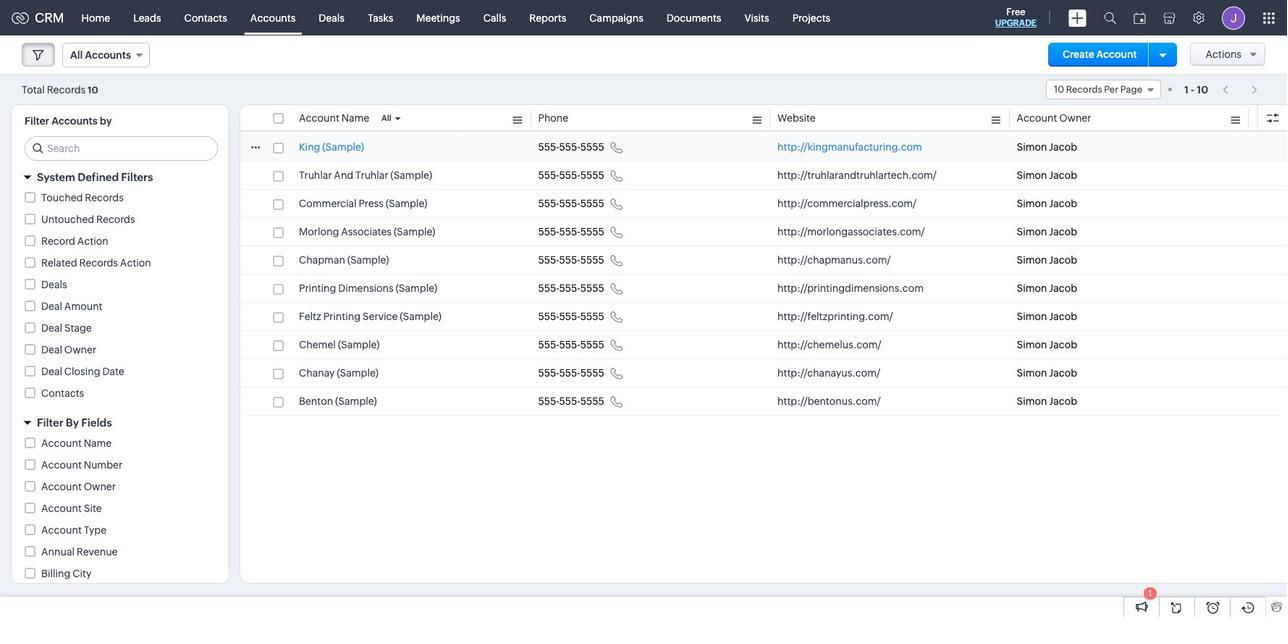 Task type: describe. For each thing, give the bounding box(es) containing it.
(sample) down chemel (sample) link
[[337, 367, 379, 379]]

commercial press (sample)
[[299, 198, 428, 209]]

truhlar and truhlar (sample)
[[299, 169, 432, 181]]

1 - 10
[[1185, 84, 1209, 95]]

simon jacob for http://commercialpress.com/
[[1017, 198, 1078, 209]]

555-555-5555 for benton (sample)
[[538, 395, 605, 407]]

0 vertical spatial deals
[[319, 12, 345, 24]]

documents link
[[655, 0, 733, 35]]

jacob for http://kingmanufacturing.com
[[1050, 141, 1078, 153]]

5555 for http://kingmanufacturing.com
[[581, 141, 605, 153]]

5555 for http://bentonus.com/
[[581, 395, 605, 407]]

printing inside printing dimensions (sample) link
[[299, 282, 336, 294]]

account up 'king' at the left top
[[299, 112, 340, 124]]

feltz printing service (sample) link
[[299, 309, 442, 324]]

system defined filters button
[[12, 164, 229, 190]]

annual
[[41, 546, 75, 558]]

calls link
[[472, 0, 518, 35]]

stage
[[64, 322, 92, 334]]

commercial press (sample) link
[[299, 196, 428, 211]]

http://morlongassociates.com/ link
[[778, 225, 925, 239]]

type
[[84, 524, 107, 536]]

by
[[66, 416, 79, 429]]

printing dimensions (sample)
[[299, 282, 438, 294]]

555-555-5555 for chanay (sample)
[[538, 367, 605, 379]]

(sample) right service
[[400, 311, 442, 322]]

(sample) inside 'link'
[[394, 226, 436, 238]]

chemel (sample) link
[[299, 338, 380, 352]]

touched records
[[41, 192, 124, 204]]

simon jacob for http://chanayus.com/
[[1017, 367, 1078, 379]]

create account
[[1063, 49, 1138, 60]]

deal owner
[[41, 344, 96, 356]]

free
[[1007, 7, 1026, 17]]

simon for http://kingmanufacturing.com
[[1017, 141, 1048, 153]]

account down 10 records per page
[[1017, 112, 1058, 124]]

filter for filter by fields
[[37, 416, 63, 429]]

http://chanayus.com/
[[778, 367, 881, 379]]

morlong associates (sample) link
[[299, 225, 436, 239]]

create menu image
[[1069, 9, 1087, 26]]

simon for http://printingdimensions.com
[[1017, 282, 1048, 294]]

reports link
[[518, 0, 578, 35]]

filter by fields
[[37, 416, 112, 429]]

0 vertical spatial action
[[77, 235, 108, 247]]

profile image
[[1223, 6, 1246, 29]]

5555 for http://feltzprinting.com/
[[581, 311, 605, 322]]

accounts for all accounts
[[85, 49, 131, 61]]

0 vertical spatial owner
[[1060, 112, 1092, 124]]

leads
[[133, 12, 161, 24]]

documents
[[667, 12, 722, 24]]

2 truhlar from the left
[[356, 169, 389, 181]]

1 vertical spatial action
[[120, 257, 151, 269]]

row group containing king (sample)
[[240, 133, 1288, 416]]

deal stage
[[41, 322, 92, 334]]

filter accounts by
[[25, 115, 112, 127]]

5555 for http://morlongassociates.com/
[[581, 226, 605, 238]]

http://commercialpress.com/
[[778, 198, 917, 209]]

555-555-5555 for chemel (sample)
[[538, 339, 605, 351]]

10 for 1 - 10
[[1197, 84, 1209, 95]]

campaigns link
[[578, 0, 655, 35]]

555-555-5555 for chapman (sample)
[[538, 254, 605, 266]]

deal closing date
[[41, 366, 124, 377]]

associates
[[341, 226, 392, 238]]

tasks
[[368, 12, 394, 24]]

(sample) down feltz printing service (sample)
[[338, 339, 380, 351]]

name for account number
[[84, 437, 112, 449]]

all for all accounts
[[70, 49, 83, 61]]

jacob for http://bentonus.com/
[[1050, 395, 1078, 407]]

deal for deal stage
[[41, 322, 62, 334]]

feltz
[[299, 311, 321, 322]]

all accounts
[[70, 49, 131, 61]]

555-555-5555 for morlong associates (sample)
[[538, 226, 605, 238]]

(sample) up service
[[396, 282, 438, 294]]

2 vertical spatial owner
[[84, 481, 116, 492]]

record
[[41, 235, 75, 247]]

http://commercialpress.com/ link
[[778, 196, 917, 211]]

jacob for http://feltzprinting.com/
[[1050, 311, 1078, 322]]

printing inside feltz printing service (sample) link
[[323, 311, 361, 322]]

accounts link
[[239, 0, 307, 35]]

jacob for http://commercialpress.com/
[[1050, 198, 1078, 209]]

accounts for filter accounts by
[[52, 115, 98, 127]]

10 Records Per Page field
[[1047, 80, 1162, 99]]

1 horizontal spatial contacts
[[184, 12, 227, 24]]

All Accounts field
[[62, 43, 150, 67]]

http://chanayus.com/ link
[[778, 366, 881, 380]]

simon for http://bentonus.com/
[[1017, 395, 1048, 407]]

5555 for http://printingdimensions.com
[[581, 282, 605, 294]]

free upgrade
[[996, 7, 1037, 28]]

commercial
[[299, 198, 357, 209]]

untouched records
[[41, 214, 135, 225]]

reports
[[530, 12, 567, 24]]

total records 10
[[22, 84, 98, 95]]

number
[[84, 459, 123, 471]]

simon jacob for http://morlongassociates.com/
[[1017, 226, 1078, 238]]

truhlar and truhlar (sample) link
[[299, 168, 432, 183]]

(sample) right press
[[386, 198, 428, 209]]

http://feltzprinting.com/ link
[[778, 309, 894, 324]]

http://truhlarandtruhlartech.com/ link
[[778, 168, 937, 183]]

meetings link
[[405, 0, 472, 35]]

1 vertical spatial owner
[[64, 344, 96, 356]]

10 for total records 10
[[88, 84, 98, 95]]

annual revenue
[[41, 546, 118, 558]]

record action
[[41, 235, 108, 247]]

benton (sample)
[[299, 395, 377, 407]]

jacob for http://morlongassociates.com/
[[1050, 226, 1078, 238]]

deal amount
[[41, 301, 102, 312]]

0 vertical spatial account owner
[[1017, 112, 1092, 124]]

chapman
[[299, 254, 345, 266]]

name for all
[[342, 112, 370, 124]]

profile element
[[1214, 0, 1254, 35]]

visits
[[745, 12, 770, 24]]

per
[[1105, 84, 1119, 95]]

untouched
[[41, 214, 94, 225]]

account name for all
[[299, 112, 370, 124]]

amount
[[64, 301, 102, 312]]

http://morlongassociates.com/
[[778, 226, 925, 238]]

http://printingdimensions.com
[[778, 282, 924, 294]]



Task type: locate. For each thing, give the bounding box(es) containing it.
phone
[[538, 112, 569, 124]]

deal for deal owner
[[41, 344, 62, 356]]

account down by
[[41, 437, 82, 449]]

benton (sample) link
[[299, 394, 377, 408]]

simon jacob for http://chemelus.com/
[[1017, 339, 1078, 351]]

1 horizontal spatial action
[[120, 257, 151, 269]]

visits link
[[733, 0, 781, 35]]

7 simon from the top
[[1017, 311, 1048, 322]]

9 simon from the top
[[1017, 367, 1048, 379]]

http://printingdimensions.com link
[[778, 281, 924, 295]]

printing dimensions (sample) link
[[299, 281, 438, 295]]

5 555-555-5555 from the top
[[538, 254, 605, 266]]

6 555-555-5555 from the top
[[538, 282, 605, 294]]

simon jacob for http://feltzprinting.com/
[[1017, 311, 1078, 322]]

(sample) down chanay (sample) on the bottom left
[[335, 395, 377, 407]]

1 horizontal spatial name
[[342, 112, 370, 124]]

0 horizontal spatial account owner
[[41, 481, 116, 492]]

deal
[[41, 301, 62, 312], [41, 322, 62, 334], [41, 344, 62, 356], [41, 366, 62, 377]]

name up king (sample)
[[342, 112, 370, 124]]

5555 for http://chemelus.com/
[[581, 339, 605, 351]]

records for related
[[79, 257, 118, 269]]

page
[[1121, 84, 1143, 95]]

contacts
[[184, 12, 227, 24], [41, 387, 84, 399]]

records for total
[[47, 84, 86, 95]]

10 right -
[[1197, 84, 1209, 95]]

555-555-5555 for commercial press (sample)
[[538, 198, 605, 209]]

1 simon from the top
[[1017, 141, 1048, 153]]

account name up king (sample)
[[299, 112, 370, 124]]

chanay (sample) link
[[299, 366, 379, 380]]

4 5555 from the top
[[581, 226, 605, 238]]

king (sample)
[[299, 141, 364, 153]]

website
[[778, 112, 816, 124]]

home
[[82, 12, 110, 24]]

account up per
[[1097, 49, 1138, 60]]

1 vertical spatial account owner
[[41, 481, 116, 492]]

0 vertical spatial all
[[70, 49, 83, 61]]

leads link
[[122, 0, 173, 35]]

2 5555 from the top
[[581, 169, 605, 181]]

account name for account number
[[41, 437, 112, 449]]

http://chemelus.com/ link
[[778, 338, 882, 352]]

truhlar
[[299, 169, 332, 181], [356, 169, 389, 181]]

closing
[[64, 366, 100, 377]]

logo image
[[12, 12, 29, 24]]

tasks link
[[356, 0, 405, 35]]

deals down related
[[41, 279, 67, 290]]

simon jacob for http://printingdimensions.com
[[1017, 282, 1078, 294]]

feltz printing service (sample)
[[299, 311, 442, 322]]

8 simon jacob from the top
[[1017, 339, 1078, 351]]

4 simon jacob from the top
[[1017, 226, 1078, 238]]

555-
[[538, 141, 560, 153], [560, 141, 581, 153], [538, 169, 560, 181], [560, 169, 581, 181], [538, 198, 560, 209], [560, 198, 581, 209], [538, 226, 560, 238], [560, 226, 581, 238], [538, 254, 560, 266], [560, 254, 581, 266], [538, 282, 560, 294], [560, 282, 581, 294], [538, 311, 560, 322], [560, 311, 581, 322], [538, 339, 560, 351], [560, 339, 581, 351], [538, 367, 560, 379], [560, 367, 581, 379], [538, 395, 560, 407], [560, 395, 581, 407]]

2 vertical spatial accounts
[[52, 115, 98, 127]]

http://kingmanufacturing.com link
[[778, 140, 923, 154]]

deal left stage
[[41, 322, 62, 334]]

account up account type
[[41, 503, 82, 514]]

3 5555 from the top
[[581, 198, 605, 209]]

10 inside field
[[1054, 84, 1065, 95]]

10 5555 from the top
[[581, 395, 605, 407]]

http://chapmanus.com/
[[778, 254, 891, 266]]

account type
[[41, 524, 107, 536]]

billing city
[[41, 568, 91, 579]]

action up related records action
[[77, 235, 108, 247]]

1 horizontal spatial 1
[[1185, 84, 1189, 95]]

chanay (sample)
[[299, 367, 379, 379]]

3 simon from the top
[[1017, 198, 1048, 209]]

records inside field
[[1067, 84, 1103, 95]]

simon jacob for http://kingmanufacturing.com
[[1017, 141, 1078, 153]]

6 simon jacob from the top
[[1017, 282, 1078, 294]]

records
[[47, 84, 86, 95], [1067, 84, 1103, 95], [85, 192, 124, 204], [96, 214, 135, 225], [79, 257, 118, 269]]

simon jacob for http://truhlarandtruhlartech.com/
[[1017, 169, 1078, 181]]

555-555-5555 for printing dimensions (sample)
[[538, 282, 605, 294]]

date
[[102, 366, 124, 377]]

accounts left by
[[52, 115, 98, 127]]

simon for http://truhlarandtruhlartech.com/
[[1017, 169, 1048, 181]]

name
[[342, 112, 370, 124], [84, 437, 112, 449]]

4 jacob from the top
[[1050, 226, 1078, 238]]

simon for http://commercialpress.com/
[[1017, 198, 1048, 209]]

1 horizontal spatial deals
[[319, 12, 345, 24]]

0 vertical spatial printing
[[299, 282, 336, 294]]

records for 10
[[1067, 84, 1103, 95]]

9 simon jacob from the top
[[1017, 367, 1078, 379]]

1 horizontal spatial account name
[[299, 112, 370, 124]]

2 simon from the top
[[1017, 169, 1048, 181]]

10 down all accounts
[[88, 84, 98, 95]]

5 5555 from the top
[[581, 254, 605, 266]]

search element
[[1096, 0, 1126, 35]]

http://kingmanufacturing.com
[[778, 141, 923, 153]]

account owner
[[1017, 112, 1092, 124], [41, 481, 116, 492]]

6 5555 from the top
[[581, 282, 605, 294]]

10 555-555-5555 from the top
[[538, 395, 605, 407]]

simon for http://chanayus.com/
[[1017, 367, 1048, 379]]

create account button
[[1049, 43, 1152, 67]]

records down defined
[[85, 192, 124, 204]]

6 simon from the top
[[1017, 282, 1048, 294]]

all up truhlar and truhlar (sample) link
[[382, 114, 392, 122]]

10 simon from the top
[[1017, 395, 1048, 407]]

5 simon jacob from the top
[[1017, 254, 1078, 266]]

0 horizontal spatial 1
[[1149, 589, 1152, 598]]

contacts link
[[173, 0, 239, 35]]

1 for 1
[[1149, 589, 1152, 598]]

555-555-5555 for feltz printing service (sample)
[[538, 311, 605, 322]]

related
[[41, 257, 77, 269]]

0 vertical spatial 1
[[1185, 84, 1189, 95]]

related records action
[[41, 257, 151, 269]]

records down the record action
[[79, 257, 118, 269]]

fields
[[81, 416, 112, 429]]

1 vertical spatial contacts
[[41, 387, 84, 399]]

8 jacob from the top
[[1050, 339, 1078, 351]]

simon jacob for http://bentonus.com/
[[1017, 395, 1078, 407]]

dimensions
[[338, 282, 394, 294]]

5555 for http://chapmanus.com/
[[581, 254, 605, 266]]

Search text field
[[25, 137, 217, 160]]

8 simon from the top
[[1017, 339, 1048, 351]]

deal down deal stage
[[41, 344, 62, 356]]

morlong
[[299, 226, 339, 238]]

5555 for http://commercialpress.com/
[[581, 198, 605, 209]]

0 horizontal spatial all
[[70, 49, 83, 61]]

2 horizontal spatial 10
[[1197, 84, 1209, 95]]

deal up deal stage
[[41, 301, 62, 312]]

deal for deal closing date
[[41, 366, 62, 377]]

7 simon jacob from the top
[[1017, 311, 1078, 322]]

accounts left deals link
[[250, 12, 296, 24]]

king
[[299, 141, 320, 153]]

account up annual
[[41, 524, 82, 536]]

create menu element
[[1060, 0, 1096, 35]]

filter down total
[[25, 115, 49, 127]]

upgrade
[[996, 18, 1037, 28]]

deal for deal amount
[[41, 301, 62, 312]]

accounts down home
[[85, 49, 131, 61]]

6 jacob from the top
[[1050, 282, 1078, 294]]

system defined filters
[[37, 171, 153, 183]]

(sample) up commercial press (sample)
[[391, 169, 432, 181]]

truhlar up press
[[356, 169, 389, 181]]

crm
[[35, 10, 64, 25]]

0 vertical spatial name
[[342, 112, 370, 124]]

navigation
[[1216, 79, 1266, 100]]

and
[[334, 169, 354, 181]]

benton
[[299, 395, 333, 407]]

accounts inside accounts link
[[250, 12, 296, 24]]

simon jacob for http://chapmanus.com/
[[1017, 254, 1078, 266]]

10
[[1197, 84, 1209, 95], [1054, 84, 1065, 95], [88, 84, 98, 95]]

records for touched
[[85, 192, 124, 204]]

contacts down closing
[[41, 387, 84, 399]]

owner up closing
[[64, 344, 96, 356]]

jacob for http://truhlarandtruhlartech.com/
[[1050, 169, 1078, 181]]

account name down filter by fields
[[41, 437, 112, 449]]

row group
[[240, 133, 1288, 416]]

morlong associates (sample)
[[299, 226, 436, 238]]

2 deal from the top
[[41, 322, 62, 334]]

calendar image
[[1134, 12, 1147, 24]]

1 vertical spatial filter
[[37, 416, 63, 429]]

10 jacob from the top
[[1050, 395, 1078, 407]]

2 jacob from the top
[[1050, 169, 1078, 181]]

jacob for http://chemelus.com/
[[1050, 339, 1078, 351]]

press
[[359, 198, 384, 209]]

(sample) up and
[[323, 141, 364, 153]]

2 555-555-5555 from the top
[[538, 169, 605, 181]]

0 horizontal spatial account name
[[41, 437, 112, 449]]

7 jacob from the top
[[1050, 311, 1078, 322]]

0 vertical spatial contacts
[[184, 12, 227, 24]]

0 vertical spatial account name
[[299, 112, 370, 124]]

billing
[[41, 568, 71, 579]]

0 horizontal spatial deals
[[41, 279, 67, 290]]

(sample) right associates
[[394, 226, 436, 238]]

name down fields
[[84, 437, 112, 449]]

3 deal from the top
[[41, 344, 62, 356]]

projects
[[793, 12, 831, 24]]

1 simon jacob from the top
[[1017, 141, 1078, 153]]

4 555-555-5555 from the top
[[538, 226, 605, 238]]

account site
[[41, 503, 102, 514]]

campaigns
[[590, 12, 644, 24]]

3 555-555-5555 from the top
[[538, 198, 605, 209]]

1 vertical spatial accounts
[[85, 49, 131, 61]]

(sample) up printing dimensions (sample)
[[347, 254, 389, 266]]

0 vertical spatial filter
[[25, 115, 49, 127]]

0 vertical spatial accounts
[[250, 12, 296, 24]]

jacob for http://chapmanus.com/
[[1050, 254, 1078, 266]]

0 horizontal spatial 10
[[88, 84, 98, 95]]

filter inside dropdown button
[[37, 416, 63, 429]]

meetings
[[417, 12, 460, 24]]

projects link
[[781, 0, 842, 35]]

by
[[100, 115, 112, 127]]

truhlar left and
[[299, 169, 332, 181]]

3 simon jacob from the top
[[1017, 198, 1078, 209]]

http://chapmanus.com/ link
[[778, 253, 891, 267]]

555-555-5555 for king (sample)
[[538, 141, 605, 153]]

accounts inside all accounts field
[[85, 49, 131, 61]]

4 simon from the top
[[1017, 226, 1048, 238]]

account owner down account number
[[41, 481, 116, 492]]

1 for 1 - 10
[[1185, 84, 1189, 95]]

1 deal from the top
[[41, 301, 62, 312]]

simon for http://chapmanus.com/
[[1017, 254, 1048, 266]]

printing down the chapman
[[299, 282, 336, 294]]

records left per
[[1067, 84, 1103, 95]]

555-555-5555 for truhlar and truhlar (sample)
[[538, 169, 605, 181]]

1 horizontal spatial account owner
[[1017, 112, 1092, 124]]

0 horizontal spatial truhlar
[[299, 169, 332, 181]]

1 vertical spatial all
[[382, 114, 392, 122]]

records up filter accounts by
[[47, 84, 86, 95]]

action down untouched records
[[120, 257, 151, 269]]

5555 for http://chanayus.com/
[[581, 367, 605, 379]]

search image
[[1104, 12, 1117, 24]]

all up total records 10
[[70, 49, 83, 61]]

1 horizontal spatial 10
[[1054, 84, 1065, 95]]

1 vertical spatial 1
[[1149, 589, 1152, 598]]

owner down 10 records per page
[[1060, 112, 1092, 124]]

filter left by
[[37, 416, 63, 429]]

simon for http://chemelus.com/
[[1017, 339, 1048, 351]]

all inside all accounts field
[[70, 49, 83, 61]]

printing up chemel (sample)
[[323, 311, 361, 322]]

7 555-555-5555 from the top
[[538, 311, 605, 322]]

1
[[1185, 84, 1189, 95], [1149, 589, 1152, 598]]

8 555-555-5555 from the top
[[538, 339, 605, 351]]

9 555-555-5555 from the top
[[538, 367, 605, 379]]

10 down create
[[1054, 84, 1065, 95]]

contacts right leads at the left top of page
[[184, 12, 227, 24]]

simon for http://feltzprinting.com/
[[1017, 311, 1048, 322]]

account up account site
[[41, 481, 82, 492]]

8 5555 from the top
[[581, 339, 605, 351]]

account left the number
[[41, 459, 82, 471]]

4 deal from the top
[[41, 366, 62, 377]]

deal down deal owner
[[41, 366, 62, 377]]

deals link
[[307, 0, 356, 35]]

jacob for http://printingdimensions.com
[[1050, 282, 1078, 294]]

account inside 'button'
[[1097, 49, 1138, 60]]

account owner down 10 records per page
[[1017, 112, 1092, 124]]

records for untouched
[[96, 214, 135, 225]]

site
[[84, 503, 102, 514]]

service
[[363, 311, 398, 322]]

deals left tasks link
[[319, 12, 345, 24]]

10 simon jacob from the top
[[1017, 395, 1078, 407]]

1 horizontal spatial all
[[382, 114, 392, 122]]

1 vertical spatial printing
[[323, 311, 361, 322]]

3 jacob from the top
[[1050, 198, 1078, 209]]

records down touched records
[[96, 214, 135, 225]]

5555 for http://truhlarandtruhlartech.com/
[[581, 169, 605, 181]]

9 5555 from the top
[[581, 367, 605, 379]]

1 horizontal spatial truhlar
[[356, 169, 389, 181]]

filter for filter accounts by
[[25, 115, 49, 127]]

filter
[[25, 115, 49, 127], [37, 416, 63, 429]]

0 horizontal spatial name
[[84, 437, 112, 449]]

2 simon jacob from the top
[[1017, 169, 1078, 181]]

filter by fields button
[[12, 410, 229, 435]]

owner down the number
[[84, 481, 116, 492]]

1 vertical spatial name
[[84, 437, 112, 449]]

http://bentonus.com/
[[778, 395, 881, 407]]

touched
[[41, 192, 83, 204]]

http://chemelus.com/
[[778, 339, 882, 351]]

5555
[[581, 141, 605, 153], [581, 169, 605, 181], [581, 198, 605, 209], [581, 226, 605, 238], [581, 254, 605, 266], [581, 282, 605, 294], [581, 311, 605, 322], [581, 339, 605, 351], [581, 367, 605, 379], [581, 395, 605, 407]]

10 records per page
[[1054, 84, 1143, 95]]

0 horizontal spatial action
[[77, 235, 108, 247]]

system
[[37, 171, 75, 183]]

jacob for http://chanayus.com/
[[1050, 367, 1078, 379]]

chapman (sample) link
[[299, 253, 389, 267]]

1 5555 from the top
[[581, 141, 605, 153]]

1 jacob from the top
[[1050, 141, 1078, 153]]

10 inside total records 10
[[88, 84, 98, 95]]

1 555-555-5555 from the top
[[538, 141, 605, 153]]

5 simon from the top
[[1017, 254, 1048, 266]]

all
[[70, 49, 83, 61], [382, 114, 392, 122]]

9 jacob from the top
[[1050, 367, 1078, 379]]

home link
[[70, 0, 122, 35]]

chemel
[[299, 339, 336, 351]]

7 5555 from the top
[[581, 311, 605, 322]]

all for all
[[382, 114, 392, 122]]

0 horizontal spatial contacts
[[41, 387, 84, 399]]

1 truhlar from the left
[[299, 169, 332, 181]]

calls
[[484, 12, 506, 24]]

1 vertical spatial deals
[[41, 279, 67, 290]]

1 vertical spatial account name
[[41, 437, 112, 449]]

5 jacob from the top
[[1050, 254, 1078, 266]]

simon for http://morlongassociates.com/
[[1017, 226, 1048, 238]]

chemel (sample)
[[299, 339, 380, 351]]



Task type: vqa. For each thing, say whether or not it's contained in the screenshot.
OTHER MODULES field
no



